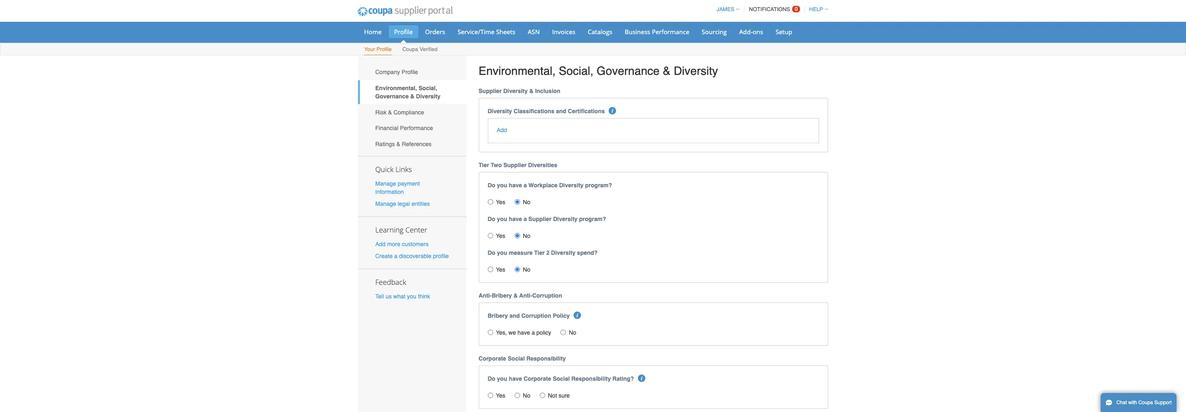 Task type: vqa. For each thing, say whether or not it's contained in the screenshot.
2nd United
no



Task type: locate. For each thing, give the bounding box(es) containing it.
performance right business at right
[[652, 28, 690, 36]]

0 horizontal spatial performance
[[400, 125, 433, 132]]

no
[[523, 199, 531, 206], [523, 233, 531, 240], [523, 267, 531, 274], [569, 330, 576, 337], [523, 393, 531, 400]]

1 horizontal spatial add
[[497, 127, 507, 134]]

0 vertical spatial corruption
[[532, 293, 562, 300]]

tier left 2
[[534, 250, 545, 257]]

coupa verified
[[402, 46, 438, 52]]

governance down business at right
[[597, 64, 660, 78]]

0 horizontal spatial additional information image
[[609, 107, 616, 115]]

profile inside 'link'
[[377, 46, 392, 52]]

& inside environmental, social, governance & diversity
[[410, 93, 415, 100]]

None radio
[[488, 234, 493, 239], [488, 331, 493, 336], [488, 394, 493, 399], [540, 394, 545, 399], [488, 234, 493, 239], [488, 331, 493, 336], [488, 394, 493, 399], [540, 394, 545, 399]]

coupa inside button
[[1139, 401, 1153, 406]]

1 vertical spatial program?
[[579, 216, 606, 223]]

additional information image right certifications
[[609, 107, 616, 115]]

1 horizontal spatial social
[[553, 376, 570, 383]]

chat with coupa support button
[[1101, 394, 1177, 413]]

additional information image for diversity classifications and certifications
[[609, 107, 616, 115]]

asn
[[528, 28, 540, 36]]

0 horizontal spatial social
[[508, 356, 525, 363]]

learning
[[375, 225, 404, 235]]

2 do from the top
[[488, 216, 496, 223]]

no up the measure
[[523, 233, 531, 240]]

coupa
[[402, 46, 418, 52], [1139, 401, 1153, 406]]

supplier up do you measure tier 2 diversity spend?
[[529, 216, 552, 223]]

1 vertical spatial corruption
[[522, 313, 551, 320]]

you for do you have corporate social responsibility rating?
[[497, 376, 507, 383]]

0 vertical spatial bribery
[[492, 293, 512, 300]]

profile up environmental, social, governance & diversity link
[[402, 69, 418, 76]]

1 vertical spatial profile
[[377, 46, 392, 52]]

sure
[[559, 393, 570, 400]]

performance
[[652, 28, 690, 36], [400, 125, 433, 132]]

1 horizontal spatial tier
[[534, 250, 545, 257]]

1 horizontal spatial environmental, social, governance & diversity
[[479, 64, 718, 78]]

add up two
[[497, 127, 507, 134]]

do you have a supplier diversity program?
[[488, 216, 606, 223]]

create
[[375, 253, 393, 260]]

3 do from the top
[[488, 250, 496, 257]]

supplier
[[479, 88, 502, 94], [504, 162, 527, 169], [529, 216, 552, 223]]

0 vertical spatial social
[[508, 356, 525, 363]]

have for social
[[509, 376, 522, 383]]

additional information image for do you have corporate social responsibility rating?
[[638, 376, 645, 383]]

1 yes from the top
[[496, 199, 505, 206]]

1 do from the top
[[488, 182, 496, 189]]

bribery
[[492, 293, 512, 300], [488, 313, 508, 320]]

additional information image
[[574, 312, 581, 320]]

1 vertical spatial environmental, social, governance & diversity
[[375, 85, 441, 100]]

anti-
[[479, 293, 492, 300], [519, 293, 532, 300]]

1 vertical spatial bribery
[[488, 313, 508, 320]]

1 horizontal spatial anti-
[[519, 293, 532, 300]]

ratings
[[375, 141, 395, 148]]

asn link
[[523, 26, 545, 38]]

risk & compliance
[[375, 109, 424, 116]]

environmental, down company profile
[[375, 85, 417, 92]]

coupa right with
[[1139, 401, 1153, 406]]

bribery up bribery and corruption policy
[[492, 293, 512, 300]]

social up 'not sure' on the left of the page
[[553, 376, 570, 383]]

corruption up policy
[[532, 293, 562, 300]]

performance up "references" at the left
[[400, 125, 433, 132]]

manage payment information link
[[375, 181, 420, 195]]

0 horizontal spatial environmental, social, governance & diversity
[[375, 85, 441, 100]]

1 vertical spatial environmental,
[[375, 85, 417, 92]]

add up create
[[375, 241, 386, 248]]

think
[[418, 294, 430, 300]]

2 horizontal spatial supplier
[[529, 216, 552, 223]]

yes for do you have a workplace diversity program?
[[496, 199, 505, 206]]

a left workplace
[[524, 182, 527, 189]]

measure
[[509, 250, 533, 257]]

quick
[[375, 164, 394, 174]]

setup link
[[770, 26, 798, 38]]

navigation containing notifications 0
[[713, 1, 828, 17]]

None radio
[[488, 200, 493, 205], [515, 200, 520, 205], [515, 234, 520, 239], [488, 267, 493, 273], [515, 267, 520, 273], [561, 331, 566, 336], [515, 394, 520, 399], [488, 200, 493, 205], [515, 200, 520, 205], [515, 234, 520, 239], [488, 267, 493, 273], [515, 267, 520, 273], [561, 331, 566, 336], [515, 394, 520, 399]]

tier left two
[[479, 162, 489, 169]]

1 manage from the top
[[375, 181, 396, 187]]

responsibility
[[527, 356, 566, 363], [572, 376, 611, 383]]

2 manage from the top
[[375, 201, 396, 207]]

0 horizontal spatial add
[[375, 241, 386, 248]]

do
[[488, 182, 496, 189], [488, 216, 496, 223], [488, 250, 496, 257], [488, 376, 496, 383]]

sourcing
[[702, 28, 727, 36]]

learning center
[[375, 225, 427, 235]]

service/time sheets
[[458, 28, 516, 36]]

4 do from the top
[[488, 376, 496, 383]]

coupa verified link
[[402, 45, 438, 55]]

have down tier two supplier diversities
[[509, 182, 522, 189]]

1 horizontal spatial social,
[[559, 64, 594, 78]]

additional information image
[[609, 107, 616, 115], [638, 376, 645, 383]]

no down workplace
[[523, 199, 531, 206]]

have right we
[[518, 330, 530, 337]]

your profile
[[364, 46, 392, 52]]

certifications
[[568, 108, 605, 115]]

1 vertical spatial add
[[375, 241, 386, 248]]

supplier right two
[[504, 162, 527, 169]]

1 horizontal spatial environmental,
[[479, 64, 556, 78]]

manage
[[375, 181, 396, 187], [375, 201, 396, 207]]

company profile
[[375, 69, 418, 76]]

you
[[497, 182, 507, 189], [497, 216, 507, 223], [497, 250, 507, 257], [407, 294, 416, 300], [497, 376, 507, 383]]

0 vertical spatial environmental, social, governance & diversity
[[479, 64, 718, 78]]

1 vertical spatial social,
[[419, 85, 437, 92]]

environmental, social, governance & diversity down catalogs in the top of the page
[[479, 64, 718, 78]]

manage up information
[[375, 181, 396, 187]]

a left the policy
[[532, 330, 535, 337]]

chat with coupa support
[[1117, 401, 1172, 406]]

1 vertical spatial coupa
[[1139, 401, 1153, 406]]

risk & compliance link
[[358, 105, 466, 120]]

1 vertical spatial social
[[553, 376, 570, 383]]

1 horizontal spatial supplier
[[504, 162, 527, 169]]

profile down coupa supplier portal image
[[394, 28, 413, 36]]

service/time
[[458, 28, 495, 36]]

help
[[809, 6, 823, 12]]

0 horizontal spatial environmental,
[[375, 85, 417, 92]]

environmental,
[[479, 64, 556, 78], [375, 85, 417, 92]]

program? for do you have a workplace diversity program?
[[585, 182, 612, 189]]

environmental, social, governance & diversity up compliance at the top of the page
[[375, 85, 441, 100]]

2 yes from the top
[[496, 233, 505, 240]]

governance up risk & compliance
[[375, 93, 409, 100]]

navigation
[[713, 1, 828, 17]]

entities
[[412, 201, 430, 207]]

governance
[[597, 64, 660, 78], [375, 93, 409, 100]]

do for do you measure tier 2 diversity spend?
[[488, 250, 496, 257]]

do for do you have a supplier diversity program?
[[488, 216, 496, 223]]

inclusion
[[535, 88, 561, 94]]

two
[[491, 162, 502, 169]]

social, inside environmental, social, governance & diversity
[[419, 85, 437, 92]]

1 horizontal spatial performance
[[652, 28, 690, 36]]

diversity classifications and certifications
[[488, 108, 605, 115]]

social, down 'company profile' link
[[419, 85, 437, 92]]

discoverable
[[399, 253, 432, 260]]

1 vertical spatial additional information image
[[638, 376, 645, 383]]

manage inside manage payment information
[[375, 181, 396, 187]]

0 horizontal spatial responsibility
[[527, 356, 566, 363]]

& right ratings
[[397, 141, 400, 148]]

coupa left verified
[[402, 46, 418, 52]]

0 vertical spatial supplier
[[479, 88, 502, 94]]

and up we
[[510, 313, 520, 320]]

spend?
[[577, 250, 598, 257]]

no left the not on the left
[[523, 393, 531, 400]]

& up bribery and corruption policy
[[514, 293, 518, 300]]

1 horizontal spatial and
[[556, 108, 566, 115]]

4 yes from the top
[[496, 393, 505, 400]]

1 vertical spatial governance
[[375, 93, 409, 100]]

0 vertical spatial additional information image
[[609, 107, 616, 115]]

a up the measure
[[524, 216, 527, 223]]

0 horizontal spatial anti-
[[479, 293, 492, 300]]

1 vertical spatial manage
[[375, 201, 396, 207]]

1 horizontal spatial governance
[[597, 64, 660, 78]]

add
[[497, 127, 507, 134], [375, 241, 386, 248]]

1 vertical spatial responsibility
[[572, 376, 611, 383]]

environmental, social, governance & diversity link
[[358, 80, 466, 105]]

0 vertical spatial responsibility
[[527, 356, 566, 363]]

0 horizontal spatial corporate
[[479, 356, 506, 363]]

2 vertical spatial profile
[[402, 69, 418, 76]]

manage down information
[[375, 201, 396, 207]]

0 horizontal spatial governance
[[375, 93, 409, 100]]

0 vertical spatial manage
[[375, 181, 396, 187]]

bribery up yes,
[[488, 313, 508, 320]]

profile for company profile
[[402, 69, 418, 76]]

corporate up the not on the left
[[524, 376, 551, 383]]

social, up inclusion
[[559, 64, 594, 78]]

0 horizontal spatial social,
[[419, 85, 437, 92]]

social down we
[[508, 356, 525, 363]]

0 vertical spatial and
[[556, 108, 566, 115]]

center
[[406, 225, 427, 235]]

environmental, social, governance & diversity
[[479, 64, 718, 78], [375, 85, 441, 100]]

profile right "your"
[[377, 46, 392, 52]]

&
[[663, 64, 671, 78], [529, 88, 534, 94], [410, 93, 415, 100], [388, 109, 392, 116], [397, 141, 400, 148], [514, 293, 518, 300]]

a
[[524, 182, 527, 189], [524, 216, 527, 223], [394, 253, 398, 260], [532, 330, 535, 337]]

0 vertical spatial tier
[[479, 162, 489, 169]]

have up the measure
[[509, 216, 522, 223]]

yes
[[496, 199, 505, 206], [496, 233, 505, 240], [496, 267, 505, 274], [496, 393, 505, 400]]

yes for do you measure tier 2 diversity spend?
[[496, 267, 505, 274]]

corruption up the policy
[[522, 313, 551, 320]]

ratings & references link
[[358, 136, 466, 152]]

responsibility up do you have corporate social responsibility rating?
[[527, 356, 566, 363]]

profile
[[394, 28, 413, 36], [377, 46, 392, 52], [402, 69, 418, 76]]

and down inclusion
[[556, 108, 566, 115]]

information
[[375, 189, 404, 195]]

3 yes from the top
[[496, 267, 505, 274]]

0 vertical spatial add
[[497, 127, 507, 134]]

rating?
[[613, 376, 634, 383]]

environmental, up supplier diversity & inclusion
[[479, 64, 556, 78]]

supplier up 'add' button
[[479, 88, 502, 94]]

have down the corporate social responsibility
[[509, 376, 522, 383]]

1 vertical spatial corporate
[[524, 376, 551, 383]]

diversity inside environmental, social, governance & diversity
[[416, 93, 441, 100]]

0 horizontal spatial tier
[[479, 162, 489, 169]]

catalogs link
[[583, 26, 618, 38]]

bribery and corruption policy
[[488, 313, 570, 320]]

a for do you have a workplace diversity program?
[[524, 182, 527, 189]]

0 vertical spatial profile
[[394, 28, 413, 36]]

your profile link
[[364, 45, 392, 55]]

& left inclusion
[[529, 88, 534, 94]]

no for workplace
[[523, 199, 531, 206]]

0 vertical spatial performance
[[652, 28, 690, 36]]

manage legal entities link
[[375, 201, 430, 207]]

no down the measure
[[523, 267, 531, 274]]

0 vertical spatial social,
[[559, 64, 594, 78]]

do you have a workplace diversity program?
[[488, 182, 612, 189]]

manage for manage legal entities
[[375, 201, 396, 207]]

social,
[[559, 64, 594, 78], [419, 85, 437, 92]]

responsibility left rating?
[[572, 376, 611, 383]]

add-
[[739, 28, 753, 36]]

corporate down yes,
[[479, 356, 506, 363]]

yes for do you have a supplier diversity program?
[[496, 233, 505, 240]]

corruption
[[532, 293, 562, 300], [522, 313, 551, 320]]

legal
[[398, 201, 410, 207]]

& up risk & compliance link
[[410, 93, 415, 100]]

governance inside environmental, social, governance & diversity
[[375, 93, 409, 100]]

environmental, inside environmental, social, governance & diversity
[[375, 85, 417, 92]]

0 horizontal spatial coupa
[[402, 46, 418, 52]]

1 horizontal spatial additional information image
[[638, 376, 645, 383]]

0 vertical spatial program?
[[585, 182, 612, 189]]

1 vertical spatial performance
[[400, 125, 433, 132]]

additional information image right rating?
[[638, 376, 645, 383]]

1 horizontal spatial coupa
[[1139, 401, 1153, 406]]

more
[[387, 241, 400, 248]]

1 vertical spatial and
[[510, 313, 520, 320]]

notifications
[[749, 6, 790, 12]]

do for do you have corporate social responsibility rating?
[[488, 376, 496, 383]]

tier
[[479, 162, 489, 169], [534, 250, 545, 257]]



Task type: describe. For each thing, give the bounding box(es) containing it.
add more customers link
[[375, 241, 429, 248]]

& right risk
[[388, 109, 392, 116]]

0 horizontal spatial supplier
[[479, 88, 502, 94]]

program? for do you have a supplier diversity program?
[[579, 216, 606, 223]]

performance for financial performance
[[400, 125, 433, 132]]

invoices link
[[547, 26, 581, 38]]

1 horizontal spatial corporate
[[524, 376, 551, 383]]

service/time sheets link
[[452, 26, 521, 38]]

2 anti- from the left
[[519, 293, 532, 300]]

0
[[795, 6, 798, 12]]

a for do you have a supplier diversity program?
[[524, 216, 527, 223]]

no for supplier
[[523, 233, 531, 240]]

do for do you have a workplace diversity program?
[[488, 182, 496, 189]]

create a discoverable profile
[[375, 253, 449, 260]]

financial
[[375, 125, 399, 132]]

manage payment information
[[375, 181, 420, 195]]

1 vertical spatial tier
[[534, 250, 545, 257]]

have for supplier
[[509, 216, 522, 223]]

you for do you have a supplier diversity program?
[[497, 216, 507, 223]]

tell
[[375, 294, 384, 300]]

1 anti- from the left
[[479, 293, 492, 300]]

company profile link
[[358, 64, 466, 80]]

feedback
[[375, 278, 406, 288]]

2
[[546, 250, 550, 257]]

financial performance link
[[358, 120, 466, 136]]

business performance
[[625, 28, 690, 36]]

chat
[[1117, 401, 1127, 406]]

compliance
[[394, 109, 424, 116]]

setup
[[776, 28, 792, 36]]

you inside button
[[407, 294, 416, 300]]

financial performance
[[375, 125, 433, 132]]

diversities
[[528, 162, 557, 169]]

references
[[402, 141, 432, 148]]

do you have corporate social responsibility rating?
[[488, 376, 634, 383]]

1 horizontal spatial responsibility
[[572, 376, 611, 383]]

yes, we have a policy
[[496, 330, 551, 337]]

add for add more customers
[[375, 241, 386, 248]]

tier two supplier diversities
[[479, 162, 557, 169]]

manage legal entities
[[375, 201, 430, 207]]

tell us what you think
[[375, 294, 430, 300]]

corporate social responsibility
[[479, 356, 566, 363]]

coupa supplier portal image
[[352, 1, 458, 22]]

not
[[548, 393, 557, 400]]

sheets
[[496, 28, 516, 36]]

company
[[375, 69, 400, 76]]

business
[[625, 28, 650, 36]]

a right create
[[394, 253, 398, 260]]

tell us what you think button
[[375, 293, 430, 301]]

payment
[[398, 181, 420, 187]]

policy
[[553, 313, 570, 320]]

2 vertical spatial supplier
[[529, 216, 552, 223]]

workplace
[[529, 182, 558, 189]]

help link
[[806, 6, 828, 12]]

policy
[[537, 330, 551, 337]]

classifications
[[514, 108, 555, 115]]

anti-bribery & anti-corruption
[[479, 293, 562, 300]]

links
[[396, 164, 412, 174]]

& down the 'business performance' link
[[663, 64, 671, 78]]

0 vertical spatial governance
[[597, 64, 660, 78]]

add more customers
[[375, 241, 429, 248]]

supplier diversity & inclusion
[[479, 88, 561, 94]]

ratings & references
[[375, 141, 432, 148]]

0 vertical spatial environmental,
[[479, 64, 556, 78]]

add button
[[497, 126, 507, 135]]

create a discoverable profile link
[[375, 253, 449, 260]]

home
[[364, 28, 382, 36]]

support
[[1155, 401, 1172, 406]]

0 vertical spatial corporate
[[479, 356, 506, 363]]

not sure
[[548, 393, 570, 400]]

have for policy
[[518, 330, 530, 337]]

yes,
[[496, 330, 507, 337]]

james link
[[713, 6, 740, 12]]

we
[[509, 330, 516, 337]]

profile
[[433, 253, 449, 260]]

home link
[[359, 26, 387, 38]]

1 vertical spatial supplier
[[504, 162, 527, 169]]

sourcing link
[[697, 26, 732, 38]]

0 vertical spatial coupa
[[402, 46, 418, 52]]

have for workplace
[[509, 182, 522, 189]]

add-ons link
[[734, 26, 769, 38]]

business performance link
[[620, 26, 695, 38]]

you for do you measure tier 2 diversity spend?
[[497, 250, 507, 257]]

a for yes, we have a policy
[[532, 330, 535, 337]]

no down additional information image
[[569, 330, 576, 337]]

manage for manage payment information
[[375, 181, 396, 187]]

performance for business performance
[[652, 28, 690, 36]]

ons
[[753, 28, 763, 36]]

invoices
[[552, 28, 576, 36]]

profile for your profile
[[377, 46, 392, 52]]

what
[[393, 294, 406, 300]]

orders link
[[420, 26, 451, 38]]

quick links
[[375, 164, 412, 174]]

profile link
[[389, 26, 418, 38]]

with
[[1129, 401, 1137, 406]]

notifications 0
[[749, 6, 798, 12]]

customers
[[402, 241, 429, 248]]

no for 2
[[523, 267, 531, 274]]

0 horizontal spatial and
[[510, 313, 520, 320]]

you for do you have a workplace diversity program?
[[497, 182, 507, 189]]

add for add
[[497, 127, 507, 134]]

james
[[717, 6, 735, 12]]



